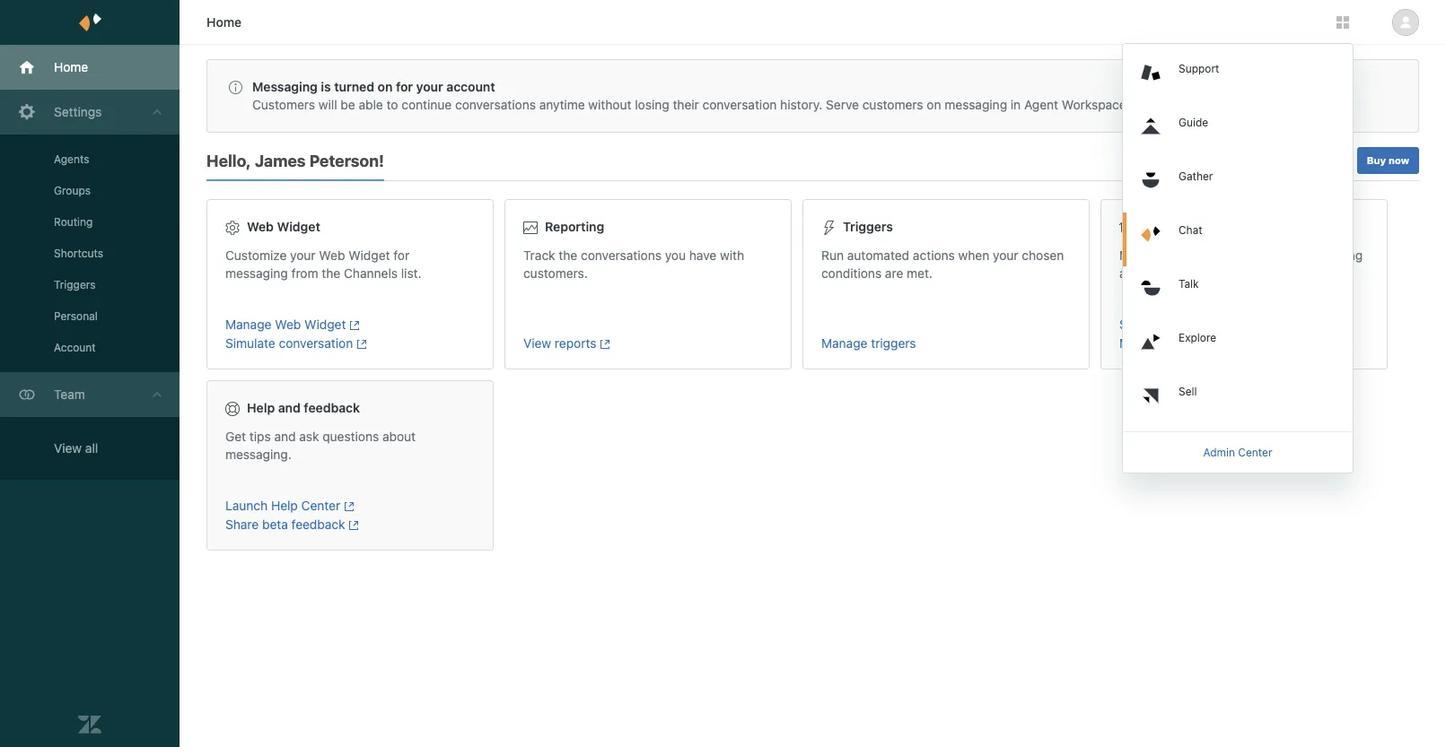 Task type: vqa. For each thing, say whether or not it's contained in the screenshot.
conversations
yes



Task type: locate. For each thing, give the bounding box(es) containing it.
1 vertical spatial messaging
[[1300, 248, 1363, 263]]

2 vertical spatial messaging
[[225, 266, 288, 281]]

1 horizontal spatial conversation
[[703, 97, 777, 112]]

questions
[[323, 429, 379, 444]]

to right able
[[387, 97, 398, 112]]

0 vertical spatial conversation
[[703, 97, 777, 112]]

on
[[378, 79, 393, 94], [927, 97, 941, 112]]

conversations for track the conversations you have with customers.
[[581, 248, 662, 263]]

2 vertical spatial conversation
[[279, 336, 353, 351]]

messaging
[[945, 97, 1007, 112], [1300, 248, 1363, 263], [225, 266, 288, 281]]

conditions
[[822, 266, 882, 281]]

launch
[[225, 498, 268, 514]]

help up tips
[[247, 400, 275, 416]]

1 vertical spatial feedback
[[291, 517, 345, 532]]

are inside manage how conversations via messaging are distributed to agents.
[[1120, 266, 1138, 281]]

agent right the 'in'
[[1024, 97, 1059, 112]]

manage routing
[[1120, 336, 1210, 351]]

1 are from the left
[[885, 266, 904, 281]]

0 horizontal spatial your
[[290, 248, 316, 263]]

0 horizontal spatial conversation
[[279, 336, 353, 351]]

1 horizontal spatial home
[[206, 14, 242, 30]]

manage for manage triggers
[[822, 336, 868, 351]]

now
[[1389, 154, 1410, 166]]

feedback up "questions"
[[304, 400, 360, 416]]

feedback
[[304, 400, 360, 416], [291, 517, 345, 532]]

turned
[[334, 79, 374, 94]]

conversation for simulate conversation
[[279, 336, 353, 351]]

and inside get tips and ask questions about messaging.
[[274, 429, 296, 444]]

1 horizontal spatial center
[[1238, 446, 1273, 460]]

conversations left you
[[581, 248, 662, 263]]

2 horizontal spatial your
[[993, 248, 1019, 263]]

1 horizontal spatial routing
[[1141, 219, 1188, 234]]

conversations inside messaging is turned on for your account customers will be able to continue conversations anytime without losing their conversation history. serve customers on messaging in agent workspace. go to agent workspace
[[455, 97, 536, 112]]

1 horizontal spatial your
[[416, 79, 443, 94]]

0 vertical spatial view
[[523, 336, 551, 351]]

help up share beta feedback
[[271, 498, 298, 514]]

0 horizontal spatial home
[[54, 59, 88, 75]]

help
[[247, 400, 275, 416], [271, 498, 298, 514]]

center up share beta feedback link
[[301, 498, 340, 514]]

1 vertical spatial and
[[274, 429, 296, 444]]

messaging down customize
[[225, 266, 288, 281]]

center right admin
[[1238, 446, 1273, 460]]

web up channels
[[319, 248, 345, 263]]

messaging.
[[225, 447, 292, 462]]

1 horizontal spatial on
[[927, 97, 941, 112]]

feedback for share beta feedback
[[291, 517, 345, 532]]

with
[[720, 248, 744, 263]]

2 agent from the left
[[1168, 97, 1203, 112]]

the inside track the conversations you have with customers.
[[559, 248, 578, 263]]

share beta feedback link
[[225, 517, 475, 532]]

2 are from the left
[[1120, 266, 1138, 281]]

view left reports
[[523, 336, 551, 351]]

simulate conversation link
[[225, 336, 475, 351]]

from
[[291, 266, 318, 281]]

0 vertical spatial the
[[559, 248, 578, 263]]

about
[[382, 429, 416, 444]]

1 vertical spatial center
[[301, 498, 340, 514]]

widget
[[277, 219, 320, 234], [349, 248, 390, 263], [304, 317, 346, 332]]

your up "from"
[[290, 248, 316, 263]]

1 vertical spatial web
[[319, 248, 345, 263]]

manage left triggers
[[822, 336, 868, 351]]

run automated actions when your chosen conditions are met.
[[822, 248, 1064, 281]]

routing
[[54, 215, 93, 229], [1141, 219, 1188, 234]]

workspace
[[1206, 97, 1271, 112]]

conversation down manage web widget
[[279, 336, 353, 351]]

0 vertical spatial for
[[396, 79, 413, 94]]

conversations inside manage how conversations via messaging are distributed to agents.
[[1196, 248, 1277, 263]]

0 vertical spatial feedback
[[304, 400, 360, 416]]

2 horizontal spatial to
[[1207, 266, 1219, 281]]

0 horizontal spatial on
[[378, 79, 393, 94]]

zendesk products image
[[1337, 16, 1349, 29]]

messaging right via
[[1300, 248, 1363, 263]]

to right talk
[[1207, 266, 1219, 281]]

1 vertical spatial view
[[54, 441, 82, 456]]

and up 'ask'
[[278, 400, 301, 416]]

1 horizontal spatial the
[[559, 248, 578, 263]]

1 vertical spatial conversation
[[1142, 317, 1217, 332]]

manage how conversations via messaging are distributed to agents.
[[1120, 248, 1363, 281]]

0 horizontal spatial triggers
[[54, 278, 96, 292]]

triggers
[[843, 219, 893, 234], [54, 278, 96, 292]]

0 horizontal spatial messaging
[[225, 266, 288, 281]]

web inside "customize your web widget for messaging from the channels list."
[[319, 248, 345, 263]]

messaging left the 'in'
[[945, 97, 1007, 112]]

triggers up automated
[[843, 219, 893, 234]]

0 vertical spatial messaging
[[945, 97, 1007, 112]]

1 vertical spatial for
[[394, 248, 410, 263]]

2 horizontal spatial conversation
[[1142, 317, 1217, 332]]

are down automated
[[885, 266, 904, 281]]

serve
[[826, 97, 859, 112]]

conversation
[[703, 97, 777, 112], [1142, 317, 1217, 332], [279, 336, 353, 351]]

center
[[1238, 446, 1273, 460], [301, 498, 340, 514]]

your right when
[[993, 248, 1019, 263]]

conversations up the agents. at the top
[[1196, 248, 1277, 263]]

for inside messaging is turned on for your account customers will be able to continue conversations anytime without losing their conversation history. serve customers on messaging in agent workspace. go to agent workspace
[[396, 79, 413, 94]]

sell link
[[1127, 374, 1353, 428]]

routing
[[1169, 336, 1210, 351]]

chat
[[1179, 224, 1203, 237]]

manage up distributed
[[1120, 248, 1166, 263]]

0 vertical spatial home
[[206, 14, 242, 30]]

0 horizontal spatial routing
[[54, 215, 93, 229]]

0 horizontal spatial view
[[54, 441, 82, 456]]

agents.
[[1222, 266, 1265, 281]]

conversations
[[455, 97, 536, 112], [581, 248, 662, 263], [1196, 248, 1277, 263]]

explore link
[[1127, 321, 1353, 374]]

hello, james peterson!
[[206, 152, 384, 171]]

widget up "customize your web widget for messaging from the channels list."
[[277, 219, 320, 234]]

go
[[1134, 97, 1150, 112]]

for inside "customize your web widget for messaging from the channels list."
[[394, 248, 410, 263]]

widget up simulate conversation link
[[304, 317, 346, 332]]

will
[[319, 97, 337, 112]]

1 vertical spatial widget
[[349, 248, 390, 263]]

view
[[523, 336, 551, 351], [54, 441, 82, 456]]

1 agent from the left
[[1024, 97, 1059, 112]]

web up customize
[[247, 219, 274, 234]]

on right customers
[[927, 97, 941, 112]]

for up list.
[[394, 248, 410, 263]]

1 vertical spatial the
[[322, 266, 340, 281]]

conversation up 'routing'
[[1142, 317, 1217, 332]]

manage routing link
[[1120, 336, 1369, 351]]

team
[[54, 387, 85, 402]]

routing down groups on the left
[[54, 215, 93, 229]]

0 vertical spatial center
[[1238, 446, 1273, 460]]

talk
[[1179, 277, 1199, 291]]

0 vertical spatial and
[[278, 400, 301, 416]]

go to agent workspace link
[[1134, 97, 1284, 112]]

1 vertical spatial triggers
[[54, 278, 96, 292]]

run
[[822, 248, 844, 263]]

2 horizontal spatial web
[[319, 248, 345, 263]]

on up able
[[378, 79, 393, 94]]

0 horizontal spatial the
[[322, 266, 340, 281]]

0 horizontal spatial agent
[[1024, 97, 1059, 112]]

web up the simulate conversation
[[275, 317, 301, 332]]

routing up how
[[1141, 219, 1188, 234]]

2 horizontal spatial conversations
[[1196, 248, 1277, 263]]

for up continue
[[396, 79, 413, 94]]

met.
[[907, 266, 933, 281]]

1 horizontal spatial triggers
[[843, 219, 893, 234]]

1 vertical spatial home
[[54, 59, 88, 75]]

0 horizontal spatial are
[[885, 266, 904, 281]]

1 vertical spatial on
[[927, 97, 941, 112]]

0 horizontal spatial conversations
[[455, 97, 536, 112]]

1 horizontal spatial web
[[275, 317, 301, 332]]

conversation right their in the left top of the page
[[703, 97, 777, 112]]

are left distributed
[[1120, 266, 1138, 281]]

0 vertical spatial help
[[247, 400, 275, 416]]

1 horizontal spatial messaging
[[945, 97, 1007, 112]]

manage inside manage how conversations via messaging are distributed to agents.
[[1120, 248, 1166, 263]]

manage up simulate
[[225, 317, 272, 332]]

buy now
[[1367, 154, 1410, 166]]

to right the go
[[1153, 97, 1165, 112]]

support
[[1179, 62, 1220, 75]]

via
[[1281, 248, 1297, 263]]

2 vertical spatial web
[[275, 317, 301, 332]]

view reports
[[523, 336, 597, 351]]

the right "from"
[[322, 266, 340, 281]]

2 horizontal spatial messaging
[[1300, 248, 1363, 263]]

your up continue
[[416, 79, 443, 94]]

ask
[[299, 429, 319, 444]]

view left all
[[54, 441, 82, 456]]

messaging inside messaging is turned on for your account customers will be able to continue conversations anytime without losing their conversation history. serve customers on messaging in agent workspace. go to agent workspace
[[945, 97, 1007, 112]]

is
[[321, 79, 331, 94]]

conversations inside track the conversations you have with customers.
[[581, 248, 662, 263]]

to
[[387, 97, 398, 112], [1153, 97, 1165, 112], [1207, 266, 1219, 281]]

the up customers.
[[559, 248, 578, 263]]

and left 'ask'
[[274, 429, 296, 444]]

admin
[[1203, 446, 1235, 460]]

agent up guide at the top right of page
[[1168, 97, 1203, 112]]

conversations down account
[[455, 97, 536, 112]]

1 horizontal spatial agent
[[1168, 97, 1203, 112]]

0 vertical spatial widget
[[277, 219, 320, 234]]

guide
[[1179, 116, 1209, 129]]

1 horizontal spatial view
[[523, 336, 551, 351]]

are
[[885, 266, 904, 281], [1120, 266, 1138, 281]]

customers.
[[523, 266, 588, 281]]

manage
[[1120, 248, 1166, 263], [225, 317, 272, 332], [822, 336, 868, 351], [1120, 336, 1166, 351]]

feedback down launch help center link
[[291, 517, 345, 532]]

widget up channels
[[349, 248, 390, 263]]

triggers up personal
[[54, 278, 96, 292]]

admin center link
[[1123, 436, 1353, 470]]

0 horizontal spatial web
[[247, 219, 274, 234]]

agents
[[54, 153, 89, 166]]

your inside run automated actions when your chosen conditions are met.
[[993, 248, 1019, 263]]

view for view all
[[54, 441, 82, 456]]

1 horizontal spatial conversations
[[581, 248, 662, 263]]

1 horizontal spatial are
[[1120, 266, 1138, 281]]

launch help center link
[[225, 498, 475, 514]]

manage down set
[[1120, 336, 1166, 351]]

view all
[[54, 441, 98, 456]]

your
[[416, 79, 443, 94], [290, 248, 316, 263], [993, 248, 1019, 263]]

customize
[[225, 248, 287, 263]]

launch help center
[[225, 498, 340, 514]]



Task type: describe. For each thing, give the bounding box(es) containing it.
your inside messaging is turned on for your account customers will be able to continue conversations anytime without losing their conversation history. serve customers on messaging in agent workspace. go to agent workspace
[[416, 79, 443, 94]]

manage web widget link
[[225, 317, 475, 332]]

get
[[225, 429, 246, 444]]

list.
[[401, 266, 422, 281]]

set conversation limits link
[[1120, 317, 1369, 332]]

2 vertical spatial widget
[[304, 317, 346, 332]]

help and feedback
[[247, 400, 360, 416]]

groups
[[54, 184, 91, 198]]

customers
[[252, 97, 315, 112]]

set
[[1120, 317, 1139, 332]]

chat link
[[1127, 213, 1353, 267]]

history.
[[780, 97, 823, 112]]

share
[[225, 517, 259, 532]]

share beta feedback
[[225, 517, 345, 532]]

feedback for help and feedback
[[304, 400, 360, 416]]

workspace.
[[1062, 97, 1130, 112]]

sell
[[1179, 385, 1197, 399]]

channels
[[344, 266, 398, 281]]

for for widget
[[394, 248, 410, 263]]

buy now button
[[1357, 147, 1419, 174]]

1 horizontal spatial to
[[1153, 97, 1165, 112]]

losing
[[635, 97, 670, 112]]

0 horizontal spatial to
[[387, 97, 398, 112]]

without
[[588, 97, 632, 112]]

gather
[[1179, 170, 1213, 183]]

track the conversations you have with customers.
[[523, 248, 744, 281]]

actions
[[913, 248, 955, 263]]

messaging inside manage how conversations via messaging are distributed to agents.
[[1300, 248, 1363, 263]]

view for view reports
[[523, 336, 551, 351]]

manage for manage web widget
[[225, 317, 272, 332]]

web widget
[[247, 219, 320, 234]]

triggers
[[871, 336, 916, 351]]

manage triggers link
[[822, 336, 1071, 351]]

buy
[[1367, 154, 1386, 166]]

get tips and ask questions about messaging.
[[225, 429, 416, 462]]

account
[[54, 341, 96, 355]]

guide link
[[1127, 105, 1353, 159]]

beta
[[262, 517, 288, 532]]

admin center
[[1203, 446, 1273, 460]]

talk link
[[1127, 267, 1353, 321]]

0 vertical spatial triggers
[[843, 219, 893, 234]]

hello,
[[206, 152, 251, 171]]

conversation for set conversation limits
[[1142, 317, 1217, 332]]

account
[[447, 79, 495, 94]]

simulate conversation
[[225, 336, 353, 351]]

0 horizontal spatial center
[[301, 498, 340, 514]]

reporting
[[545, 219, 604, 234]]

conversation inside messaging is turned on for your account customers will be able to continue conversations anytime without losing their conversation history. serve customers on messaging in agent workspace. go to agent workspace
[[703, 97, 777, 112]]

manage for manage routing
[[1120, 336, 1166, 351]]

settings
[[54, 104, 102, 119]]

tips
[[249, 429, 271, 444]]

simulate
[[225, 336, 275, 351]]

are inside run automated actions when your chosen conditions are met.
[[885, 266, 904, 281]]

chosen
[[1022, 248, 1064, 263]]

how
[[1169, 248, 1193, 263]]

have
[[689, 248, 717, 263]]

james
[[255, 152, 306, 171]]

0 vertical spatial web
[[247, 219, 274, 234]]

customers
[[863, 97, 924, 112]]

messaging
[[252, 79, 318, 94]]

peterson!
[[309, 152, 384, 171]]

the inside "customize your web widget for messaging from the channels list."
[[322, 266, 340, 281]]

be
[[341, 97, 355, 112]]

all
[[85, 441, 98, 456]]

1 vertical spatial help
[[271, 498, 298, 514]]

widget inside "customize your web widget for messaging from the channels list."
[[349, 248, 390, 263]]

customize your web widget for messaging from the channels list.
[[225, 248, 422, 281]]

gather link
[[1127, 159, 1353, 213]]

messaging is turned on for your account customers will be able to continue conversations anytime without losing their conversation history. serve customers on messaging in agent workspace. go to agent workspace
[[252, 79, 1271, 112]]

track
[[523, 248, 555, 263]]

anytime
[[539, 97, 585, 112]]

automated
[[847, 248, 910, 263]]

view reports link
[[523, 336, 773, 351]]

able
[[359, 97, 383, 112]]

explore
[[1179, 331, 1217, 345]]

manage for manage how conversations via messaging are distributed to agents.
[[1120, 248, 1166, 263]]

your inside "customize your web widget for messaging from the channels list."
[[290, 248, 316, 263]]

0 vertical spatial on
[[378, 79, 393, 94]]

their
[[673, 97, 699, 112]]

manage web widget
[[225, 317, 346, 332]]

for for on
[[396, 79, 413, 94]]

set conversation limits
[[1120, 317, 1251, 332]]

distributed
[[1141, 266, 1204, 281]]

manage triggers
[[822, 336, 916, 351]]

conversations for manage how conversations via messaging are distributed to agents.
[[1196, 248, 1277, 263]]

in
[[1011, 97, 1021, 112]]

when
[[959, 248, 990, 263]]

to inside manage how conversations via messaging are distributed to agents.
[[1207, 266, 1219, 281]]

limits
[[1220, 317, 1251, 332]]

continue
[[402, 97, 452, 112]]

messaging inside "customize your web widget for messaging from the channels list."
[[225, 266, 288, 281]]

support link
[[1127, 51, 1353, 105]]



